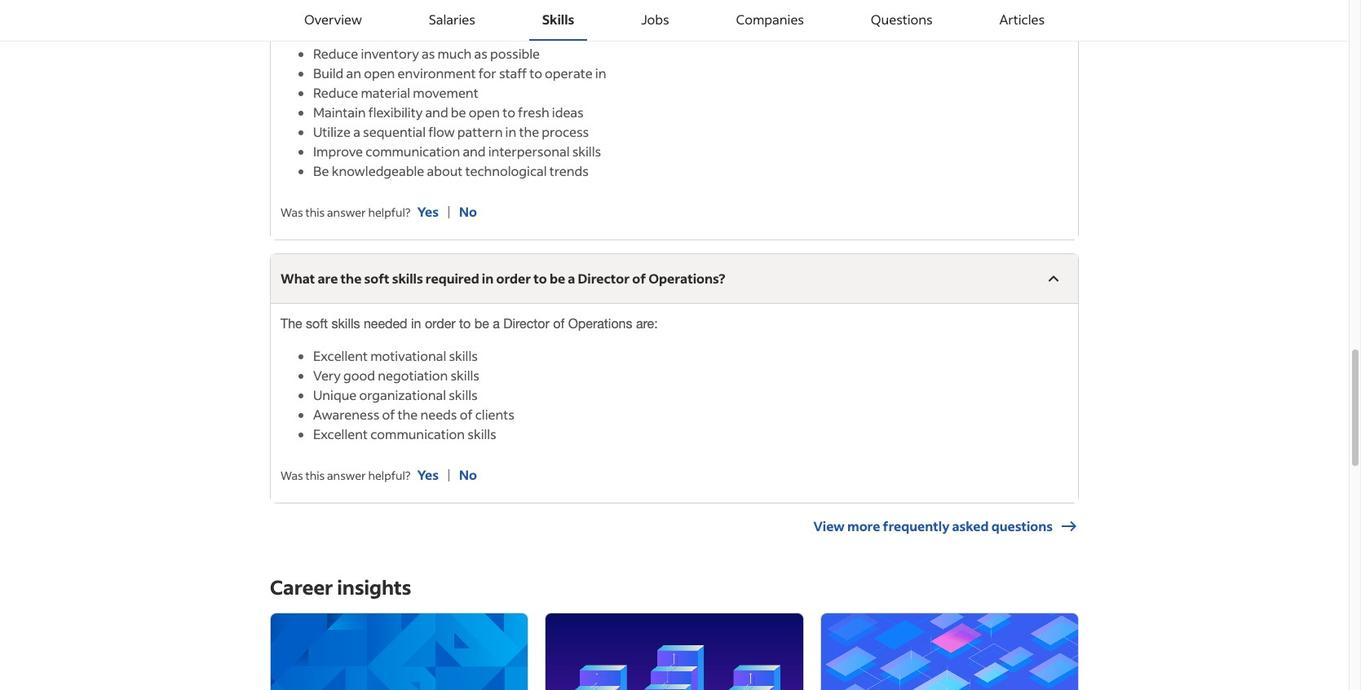 Task type: vqa. For each thing, say whether or not it's contained in the screenshot.
help icon
no



Task type: describe. For each thing, give the bounding box(es) containing it.
knowledgeable
[[332, 162, 424, 179]]

view more frequently asked questions link
[[270, 517, 1079, 537]]

technological
[[465, 162, 547, 179]]

this for excellent communication skills
[[305, 468, 325, 483]]

an
[[346, 64, 361, 82]]

operations
[[698, 14, 760, 29]]

improve
[[313, 143, 363, 160]]

operate
[[545, 64, 593, 82]]

overview link
[[291, 0, 375, 41]]

answer for excellent communication skills
[[327, 468, 366, 483]]

list
[[413, 14, 429, 29]]

the inside reduce inventory as much as possible build an open environment for staff to operate in reduce material movement maintain flexibility and be open to fresh ideas utilize a sequential flow pattern in the process improve communication and interpersonal skills be knowledgeable about technological trends
[[519, 123, 539, 140]]

2 reduce from the top
[[313, 84, 358, 101]]

movement
[[413, 84, 478, 101]]

very
[[313, 367, 341, 384]]

operations
[[568, 316, 632, 331]]

yes button for unique organizational skills
[[417, 458, 439, 493]]

view
[[814, 518, 845, 535]]

flexibility
[[368, 104, 423, 121]]

in right needed
[[411, 316, 421, 331]]

negotiation
[[378, 367, 448, 384]]

ideas
[[552, 104, 584, 121]]

staff
[[499, 64, 527, 82]]

articles
[[1000, 11, 1045, 28]]

0 horizontal spatial open
[[364, 64, 395, 82]]

salaries link
[[416, 0, 488, 41]]

no button for unique organizational skills
[[459, 458, 477, 493]]

salaries
[[429, 11, 475, 28]]

2 excellent from the top
[[313, 426, 368, 443]]

0 vertical spatial director
[[578, 270, 630, 287]]

guide to okrs image
[[821, 614, 1078, 691]]

you
[[535, 14, 556, 29]]

about
[[427, 162, 463, 179]]

the for excellent motivational skills
[[281, 316, 302, 331]]

using performance management in the workplace image
[[546, 614, 803, 691]]

maintain
[[313, 104, 366, 121]]

career insights
[[270, 575, 411, 600]]

articles link
[[986, 0, 1058, 41]]

are:
[[636, 316, 658, 331]]

required
[[426, 270, 479, 287]]

questions
[[871, 11, 933, 28]]

in up "interpersonal"
[[505, 123, 516, 140]]

of right needs on the bottom left
[[460, 406, 473, 423]]

career
[[270, 575, 333, 600]]

pattern
[[457, 123, 503, 140]]

1 vertical spatial order
[[425, 316, 456, 331]]

questions
[[991, 518, 1053, 535]]

your
[[669, 14, 695, 29]]

the for reduce inventory as much as possible
[[281, 14, 302, 29]]

material
[[361, 84, 410, 101]]

clients
[[475, 406, 514, 423]]

communication inside the excellent motivational skills very good negotiation skills unique organizational skills awareness of the needs of clients excellent communication skills
[[370, 426, 465, 443]]

excellent motivational skills very good negotiation skills unique organizational skills awareness of the needs of clients excellent communication skills
[[313, 347, 514, 443]]

in right operate
[[595, 64, 606, 82]]

guide to succession planning and your career image
[[271, 614, 528, 691]]

1 reduce from the top
[[313, 45, 358, 62]]

1 vertical spatial the
[[341, 270, 362, 287]]

improve
[[618, 14, 665, 29]]

insights
[[337, 575, 411, 600]]

fresh
[[518, 104, 549, 121]]

of down organizational
[[382, 406, 395, 423]]

overview
[[304, 11, 362, 28]]

do
[[584, 14, 600, 29]]

what are the soft skills required in order to be a director of operations?
[[281, 270, 725, 287]]

yes button for reduce material movement
[[417, 194, 439, 230]]

2 as from the left
[[474, 45, 488, 62]]

for
[[478, 64, 496, 82]]

skills:
[[844, 14, 876, 29]]

companies
[[736, 11, 804, 28]]

yes for unique organizational skills
[[417, 466, 439, 484]]

in right required
[[482, 270, 494, 287]]

helpful? for excellent communication skills
[[368, 468, 411, 483]]

of right the list
[[433, 14, 444, 29]]

was for excellent communication skills
[[281, 468, 303, 483]]

no for reduce material movement
[[459, 203, 477, 220]]

needs
[[420, 406, 457, 423]]

the following will be a list of improvements you can do to improve your operations management skills:
[[281, 14, 876, 29]]

be inside reduce inventory as much as possible build an open environment for staff to operate in reduce material movement maintain flexibility and be open to fresh ideas utilize a sequential flow pattern in the process improve communication and interpersonal skills be knowledgeable about technological trends
[[451, 104, 466, 121]]



Task type: locate. For each thing, give the bounding box(es) containing it.
yes down needs on the bottom left
[[417, 466, 439, 484]]

and
[[425, 104, 448, 121], [463, 143, 486, 160]]

1 yes from the top
[[417, 203, 439, 220]]

0 vertical spatial answer
[[327, 204, 366, 220]]

director up operations
[[578, 270, 630, 287]]

1 helpful? from the top
[[368, 204, 411, 220]]

the up "interpersonal"
[[519, 123, 539, 140]]

reduce up "build"
[[313, 45, 358, 62]]

a right utilize
[[353, 123, 360, 140]]

of up the are:
[[632, 270, 646, 287]]

1 was this answer helpful? from the top
[[281, 204, 411, 220]]

order right required
[[496, 270, 531, 287]]

1 vertical spatial no
[[459, 466, 477, 484]]

no down clients
[[459, 466, 477, 484]]

1 yes button from the top
[[417, 194, 439, 230]]

was this answer helpful? down awareness on the bottom left of the page
[[281, 468, 411, 483]]

the right the 'are'
[[341, 270, 362, 287]]

0 vertical spatial helpful?
[[368, 204, 411, 220]]

0 vertical spatial excellent
[[313, 347, 368, 365]]

answer down awareness on the bottom left of the page
[[327, 468, 366, 483]]

1 vertical spatial and
[[463, 143, 486, 160]]

helpful? down awareness on the bottom left of the page
[[368, 468, 411, 483]]

1 horizontal spatial the
[[398, 406, 418, 423]]

no button for reduce material movement
[[459, 194, 477, 230]]

possible
[[490, 45, 540, 62]]

show answer. image
[[1044, 269, 1063, 289]]

yes button down about
[[417, 194, 439, 230]]

2 the from the top
[[281, 316, 302, 331]]

1 vertical spatial open
[[469, 104, 500, 121]]

and up flow
[[425, 104, 448, 121]]

1 vertical spatial was this answer helpful?
[[281, 468, 411, 483]]

a
[[402, 14, 409, 29], [353, 123, 360, 140], [568, 270, 575, 287], [493, 316, 500, 331]]

frequently
[[883, 518, 950, 535]]

environment
[[398, 64, 476, 82]]

as up environment
[[422, 45, 435, 62]]

helpful?
[[368, 204, 411, 220], [368, 468, 411, 483]]

flow
[[428, 123, 455, 140]]

organizational
[[359, 387, 446, 404]]

1 vertical spatial answer
[[327, 468, 366, 483]]

unique
[[313, 387, 357, 404]]

the down organizational
[[398, 406, 418, 423]]

no
[[459, 203, 477, 220], [459, 466, 477, 484]]

yes button down needs on the bottom left
[[417, 458, 439, 493]]

0 vertical spatial no
[[459, 203, 477, 220]]

jobs link
[[628, 0, 682, 41]]

1 vertical spatial director
[[503, 316, 550, 331]]

what
[[281, 270, 315, 287]]

0 vertical spatial and
[[425, 104, 448, 121]]

yes for reduce material movement
[[417, 203, 439, 220]]

skills
[[572, 143, 601, 160], [392, 270, 423, 287], [332, 316, 360, 331], [449, 347, 478, 365], [451, 367, 479, 384], [449, 387, 478, 404], [468, 426, 496, 443]]

2 this from the top
[[305, 468, 325, 483]]

as
[[422, 45, 435, 62], [474, 45, 488, 62]]

0 vertical spatial the
[[519, 123, 539, 140]]

1 horizontal spatial as
[[474, 45, 488, 62]]

0 horizontal spatial as
[[422, 45, 435, 62]]

the left following
[[281, 14, 302, 29]]

management
[[764, 14, 840, 29]]

0 horizontal spatial director
[[503, 316, 550, 331]]

motivational
[[370, 347, 446, 365]]

open up material
[[364, 64, 395, 82]]

the
[[519, 123, 539, 140], [341, 270, 362, 287], [398, 406, 418, 423]]

1 this from the top
[[305, 204, 325, 220]]

1 vertical spatial yes button
[[417, 458, 439, 493]]

good
[[343, 367, 375, 384]]

and down pattern
[[463, 143, 486, 160]]

0 horizontal spatial the
[[341, 270, 362, 287]]

this down awareness on the bottom left of the page
[[305, 468, 325, 483]]

1 horizontal spatial order
[[496, 270, 531, 287]]

1 vertical spatial soft
[[306, 316, 328, 331]]

0 vertical spatial this
[[305, 204, 325, 220]]

to
[[603, 14, 615, 29], [529, 64, 542, 82], [502, 104, 515, 121], [534, 270, 547, 287], [459, 316, 471, 331]]

0 vertical spatial the
[[281, 14, 302, 29]]

process
[[542, 123, 589, 140]]

1 vertical spatial no button
[[459, 458, 477, 493]]

1 horizontal spatial soft
[[364, 270, 389, 287]]

utilize
[[313, 123, 351, 140]]

jobs
[[641, 11, 669, 28]]

2 vertical spatial the
[[398, 406, 418, 423]]

skills
[[542, 11, 574, 28]]

a left the list
[[402, 14, 409, 29]]

questions link
[[858, 0, 946, 41]]

2 was this answer helpful? from the top
[[281, 468, 411, 483]]

1 vertical spatial helpful?
[[368, 468, 411, 483]]

1 vertical spatial was
[[281, 468, 303, 483]]

excellent down awareness on the bottom left of the page
[[313, 426, 368, 443]]

view more frequently asked questions
[[814, 518, 1053, 535]]

was for utilize a sequential flow pattern in the process
[[281, 204, 303, 220]]

soft
[[364, 270, 389, 287], [306, 316, 328, 331]]

2 yes button from the top
[[417, 458, 439, 493]]

skills inside reduce inventory as much as possible build an open environment for staff to operate in reduce material movement maintain flexibility and be open to fresh ideas utilize a sequential flow pattern in the process improve communication and interpersonal skills be knowledgeable about technological trends
[[572, 143, 601, 160]]

this for utilize a sequential flow pattern in the process
[[305, 204, 325, 220]]

the inside the excellent motivational skills very good negotiation skills unique organizational skills awareness of the needs of clients excellent communication skills
[[398, 406, 418, 423]]

2 horizontal spatial the
[[519, 123, 539, 140]]

1 answer from the top
[[327, 204, 366, 220]]

communication down needs on the bottom left
[[370, 426, 465, 443]]

helpful? down knowledgeable
[[368, 204, 411, 220]]

2 no from the top
[[459, 466, 477, 484]]

operations?
[[649, 270, 725, 287]]

the
[[281, 14, 302, 29], [281, 316, 302, 331]]

2 helpful? from the top
[[368, 468, 411, 483]]

reduce
[[313, 45, 358, 62], [313, 84, 358, 101]]

0 vertical spatial reduce
[[313, 45, 358, 62]]

1 vertical spatial excellent
[[313, 426, 368, 443]]

director down what are the soft skills required in order to be a director of operations?
[[503, 316, 550, 331]]

was this answer helpful? for utilize a sequential flow pattern in the process
[[281, 204, 411, 220]]

soft down the 'are'
[[306, 316, 328, 331]]

answer for utilize a sequential flow pattern in the process
[[327, 204, 366, 220]]

helpful? for utilize a sequential flow pattern in the process
[[368, 204, 411, 220]]

answer
[[327, 204, 366, 220], [327, 468, 366, 483]]

reduce inventory as much as possible build an open environment for staff to operate in reduce material movement maintain flexibility and be open to fresh ideas utilize a sequential flow pattern in the process improve communication and interpersonal skills be knowledgeable about technological trends
[[313, 45, 606, 179]]

excellent
[[313, 347, 368, 365], [313, 426, 368, 443]]

can
[[559, 14, 581, 29]]

1 the from the top
[[281, 14, 302, 29]]

0 vertical spatial soft
[[364, 270, 389, 287]]

much
[[438, 45, 472, 62]]

asked
[[952, 518, 989, 535]]

following
[[306, 14, 358, 29]]

more
[[847, 518, 880, 535]]

0 vertical spatial order
[[496, 270, 531, 287]]

skills link
[[529, 0, 587, 41]]

0 vertical spatial yes
[[417, 203, 439, 220]]

1 horizontal spatial open
[[469, 104, 500, 121]]

was this answer helpful? down "be"
[[281, 204, 411, 220]]

1 was from the top
[[281, 204, 303, 220]]

be
[[384, 14, 399, 29], [451, 104, 466, 121], [550, 270, 565, 287], [474, 316, 489, 331]]

communication inside reduce inventory as much as possible build an open environment for staff to operate in reduce material movement maintain flexibility and be open to fresh ideas utilize a sequential flow pattern in the process improve communication and interpersonal skills be knowledgeable about technological trends
[[366, 143, 460, 160]]

a up operations
[[568, 270, 575, 287]]

the down what
[[281, 316, 302, 331]]

2 answer from the top
[[327, 468, 366, 483]]

1 vertical spatial the
[[281, 316, 302, 331]]

0 horizontal spatial order
[[425, 316, 456, 331]]

director
[[578, 270, 630, 287], [503, 316, 550, 331]]

improvements
[[448, 14, 531, 29]]

1 as from the left
[[422, 45, 435, 62]]

in
[[595, 64, 606, 82], [505, 123, 516, 140], [482, 270, 494, 287], [411, 316, 421, 331]]

be
[[313, 162, 329, 179]]

of left operations
[[553, 316, 565, 331]]

open
[[364, 64, 395, 82], [469, 104, 500, 121]]

1 no from the top
[[459, 203, 477, 220]]

order up motivational
[[425, 316, 456, 331]]

0 vertical spatial no button
[[459, 194, 477, 230]]

1 vertical spatial reduce
[[313, 84, 358, 101]]

inventory
[[361, 45, 419, 62]]

open up pattern
[[469, 104, 500, 121]]

will
[[362, 14, 380, 29]]

0 horizontal spatial soft
[[306, 316, 328, 331]]

no button down clients
[[459, 458, 477, 493]]

a inside reduce inventory as much as possible build an open environment for staff to operate in reduce material movement maintain flexibility and be open to fresh ideas utilize a sequential flow pattern in the process improve communication and interpersonal skills be knowledgeable about technological trends
[[353, 123, 360, 140]]

was this answer helpful? for excellent communication skills
[[281, 468, 411, 483]]

reduce up maintain
[[313, 84, 358, 101]]

0 vertical spatial open
[[364, 64, 395, 82]]

0 horizontal spatial and
[[425, 104, 448, 121]]

1 vertical spatial this
[[305, 468, 325, 483]]

2 no button from the top
[[459, 458, 477, 493]]

0 vertical spatial yes button
[[417, 194, 439, 230]]

the soft skills needed in order to be a director of operations are:
[[281, 316, 658, 331]]

yes
[[417, 203, 439, 220], [417, 466, 439, 484]]

a down what are the soft skills required in order to be a director of operations?
[[493, 316, 500, 331]]

1 no button from the top
[[459, 194, 477, 230]]

0 vertical spatial communication
[[366, 143, 460, 160]]

sequential
[[363, 123, 426, 140]]

2 yes from the top
[[417, 466, 439, 484]]

1 vertical spatial communication
[[370, 426, 465, 443]]

trends
[[549, 162, 589, 179]]

1 excellent from the top
[[313, 347, 368, 365]]

this down "be"
[[305, 204, 325, 220]]

companies link
[[723, 0, 817, 41]]

of
[[433, 14, 444, 29], [632, 270, 646, 287], [553, 316, 565, 331], [382, 406, 395, 423], [460, 406, 473, 423]]

1 horizontal spatial and
[[463, 143, 486, 160]]

no button
[[459, 194, 477, 230], [459, 458, 477, 493]]

order
[[496, 270, 531, 287], [425, 316, 456, 331]]

build
[[313, 64, 344, 82]]

needed
[[364, 316, 407, 331]]

yes down about
[[417, 203, 439, 220]]

no button down about
[[459, 194, 477, 230]]

was
[[281, 204, 303, 220], [281, 468, 303, 483]]

answer down "be"
[[327, 204, 366, 220]]

no for unique organizational skills
[[459, 466, 477, 484]]

soft up needed
[[364, 270, 389, 287]]

0 vertical spatial was this answer helpful?
[[281, 204, 411, 220]]

interpersonal
[[488, 143, 570, 160]]

are
[[318, 270, 338, 287]]

awareness
[[313, 406, 379, 423]]

as up for
[[474, 45, 488, 62]]

0 vertical spatial was
[[281, 204, 303, 220]]

communication down the sequential
[[366, 143, 460, 160]]

2 was from the top
[[281, 468, 303, 483]]

1 vertical spatial yes
[[417, 466, 439, 484]]

excellent up very
[[313, 347, 368, 365]]

1 horizontal spatial director
[[578, 270, 630, 287]]

no down about
[[459, 203, 477, 220]]



